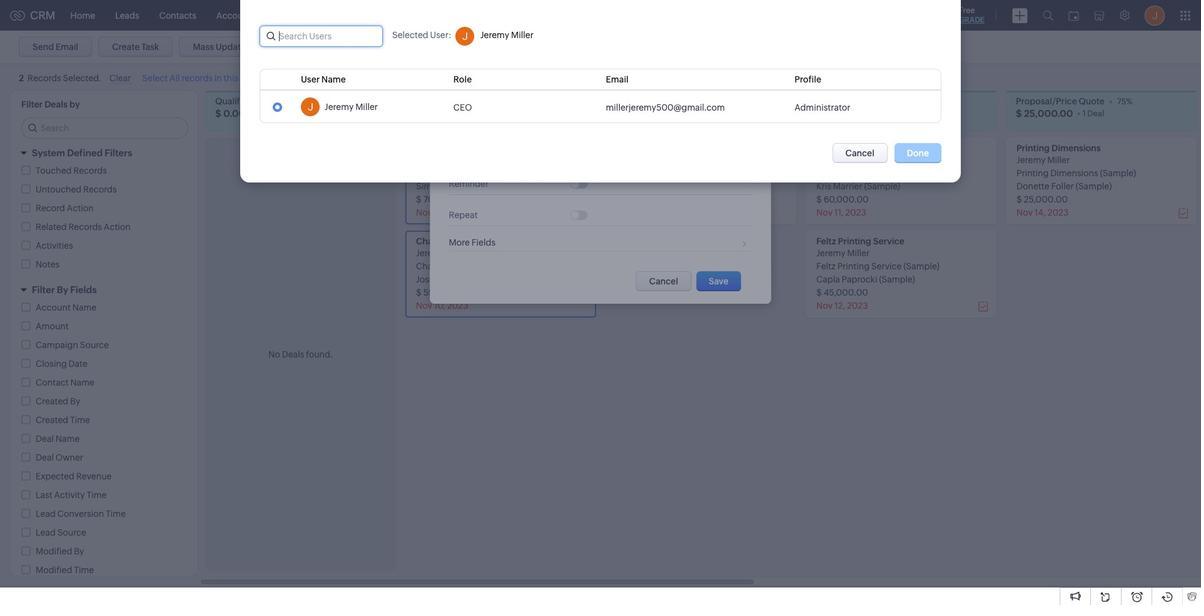 Task type: vqa. For each thing, say whether or not it's contained in the screenshot.
Calls link
no



Task type: locate. For each thing, give the bounding box(es) containing it.
meetings
[[360, 10, 398, 20]]

None text field
[[570, 55, 731, 65]]

2 king from the top
[[817, 168, 835, 178]]

$ down the donette
[[1017, 195, 1022, 205]]

75 %
[[1117, 97, 1133, 106]]

125,000.00
[[424, 108, 477, 119]]

$ inside needs analysis $ 125,000.00
[[415, 108, 421, 119]]

defined
[[67, 148, 103, 158]]

time right conversion at the left
[[106, 509, 126, 519]]

1 vertical spatial 70,000.00
[[624, 195, 668, 205]]

action up related records action
[[67, 203, 94, 213]]

(sample) right venere at the right of page
[[673, 181, 709, 191]]

0 vertical spatial task
[[492, 15, 517, 29]]

0 vertical spatial 70,000.00
[[624, 108, 673, 119]]

no deals found.
[[268, 349, 333, 359]]

miller down printing dimensions link
[[1048, 155, 1070, 165]]

1 horizontal spatial records
[[182, 73, 213, 83]]

$ down identify
[[816, 108, 822, 119]]

jeremy down king link
[[817, 155, 846, 165]]

0 horizontal spatial date
[[69, 359, 88, 369]]

makers
[[887, 96, 917, 106]]

owner
[[56, 453, 83, 463]]

dimensions up 'printing dimensions (sample)' link
[[1052, 143, 1101, 153]]

james
[[616, 181, 642, 191]]

0 horizontal spatial records
[[28, 73, 61, 83]]

1 vertical spatial user
[[301, 74, 320, 84]]

1 vertical spatial filter
[[32, 285, 55, 295]]

$ inside "king jeremy miller king (sample) kris marrier (sample) $ 60,000.00 nov 11, 2023"
[[817, 195, 822, 205]]

marrier
[[833, 181, 863, 191]]

priority
[[449, 116, 478, 126]]

lead for lead source
[[36, 528, 56, 538]]

1 deal down quote on the right top
[[1083, 109, 1104, 118]]

more fields
[[449, 238, 496, 248]]

0 vertical spatial email
[[56, 42, 78, 52]]

(sample) down feltz printing service (sample) link
[[879, 275, 915, 285]]

0 horizontal spatial email
[[56, 42, 78, 52]]

1 deal down 40
[[683, 109, 705, 118]]

1 vertical spatial by
[[70, 397, 80, 407]]

venere
[[644, 181, 672, 191]]

user right selected
[[430, 30, 449, 40]]

%
[[290, 97, 296, 106], [711, 97, 717, 106], [940, 97, 946, 106], [1126, 97, 1133, 106]]

deal up deal owner
[[36, 434, 54, 444]]

feltz up capla
[[817, 262, 836, 272]]

0 vertical spatial king
[[817, 143, 836, 153]]

1 vertical spatial source
[[57, 528, 86, 538]]

deals for filter deals by
[[45, 99, 68, 109]]

name
[[322, 74, 346, 84], [72, 303, 96, 313], [70, 378, 94, 388], [56, 434, 80, 444]]

0 horizontal spatial create
[[112, 42, 140, 52]]

date down campaign source
[[69, 359, 88, 369]]

0 vertical spatial by
[[57, 285, 68, 295]]

revenue
[[76, 472, 112, 482]]

time down revenue on the bottom of page
[[87, 491, 107, 501]]

0 vertical spatial created
[[36, 397, 68, 407]]

user down actions
[[301, 74, 320, 84]]

0 vertical spatial source
[[80, 340, 109, 350]]

email up mmm d, yyyy text box
[[606, 74, 629, 84]]

ceo
[[453, 102, 472, 112]]

home
[[70, 10, 95, 20]]

jeremy up the donette
[[1017, 155, 1046, 165]]

account name
[[36, 303, 96, 313]]

1 vertical spatial create task
[[112, 42, 159, 52]]

leads
[[115, 10, 139, 20]]

0 horizontal spatial 1
[[683, 109, 686, 118]]

created down contact at bottom left
[[36, 397, 68, 407]]

deal up "expected"
[[36, 453, 54, 463]]

0 vertical spatial create
[[449, 15, 489, 29]]

by inside dropdown button
[[57, 285, 68, 295]]

system defined filters
[[32, 148, 132, 158]]

25,000.00 up 14,
[[1024, 195, 1068, 205]]

by for filter
[[57, 285, 68, 295]]

70,000.00 down value proposition
[[624, 108, 673, 119]]

feltz
[[817, 237, 836, 247], [817, 262, 836, 272]]

records down record action
[[68, 222, 102, 232]]

0.00
[[223, 108, 245, 119]]

feltz down 11, at the top right of the page
[[817, 237, 836, 247]]

2 modified from the top
[[36, 566, 72, 576]]

$ inside 'feltz printing service jeremy miller feltz printing service (sample) capla paprocki (sample) $ 45,000.00 nov 12, 2023'
[[817, 288, 822, 298]]

deals right no
[[282, 349, 304, 359]]

$ down capla
[[817, 288, 822, 298]]

1 modified from the top
[[36, 547, 72, 557]]

1 down quote on the right top
[[1083, 109, 1086, 118]]

date for due date
[[467, 85, 486, 95]]

deals left by
[[45, 99, 68, 109]]

records left in
[[182, 73, 213, 83]]

jeremy down reports
[[480, 30, 509, 40]]

create down leads link
[[112, 42, 140, 52]]

create task down leads link
[[112, 42, 159, 52]]

0 vertical spatial action
[[67, 203, 94, 213]]

task up select
[[141, 42, 159, 52]]

1 vertical spatial king
[[817, 168, 835, 178]]

printing down 11, at the top right of the page
[[838, 237, 871, 247]]

fields up account name
[[70, 285, 97, 295]]

service up capla paprocki (sample) link
[[871, 262, 902, 272]]

nov inside "king jeremy miller king (sample) kris marrier (sample) $ 60,000.00 nov 11, 2023"
[[817, 208, 833, 218]]

0 vertical spatial create task
[[449, 15, 517, 29]]

modified for modified time
[[36, 566, 72, 576]]

email
[[56, 42, 78, 52], [606, 74, 629, 84]]

name down closing date
[[70, 378, 94, 388]]

reports link
[[448, 0, 499, 30]]

by for created
[[70, 397, 80, 407]]

0 horizontal spatial create task
[[112, 42, 159, 52]]

create up :
[[449, 15, 489, 29]]

1 down proposition
[[683, 109, 686, 118]]

(sample) right marrier
[[864, 181, 900, 191]]

by up account name
[[57, 285, 68, 295]]

2 1 from the left
[[1083, 109, 1086, 118]]

2023 right 14,
[[1048, 208, 1069, 218]]

miller left needs
[[355, 102, 378, 112]]

lead for lead conversion time
[[36, 509, 56, 519]]

2 vertical spatial records
[[68, 222, 102, 232]]

nov left 14,
[[1017, 208, 1033, 218]]

jeremy up capla
[[817, 248, 846, 258]]

1 vertical spatial feltz
[[817, 262, 836, 272]]

clear
[[110, 73, 131, 83]]

filter deals by
[[21, 99, 80, 109]]

action
[[67, 203, 94, 213], [104, 222, 131, 232]]

untouched
[[36, 185, 81, 195]]

1 vertical spatial create
[[112, 42, 140, 52]]

(sample) up capla paprocki (sample) link
[[904, 262, 940, 272]]

1 vertical spatial 25,000.00
[[1024, 195, 1068, 205]]

view
[[240, 73, 259, 83]]

feltz printing service (sample) link
[[817, 262, 940, 272]]

0 vertical spatial filter
[[21, 99, 43, 109]]

(sample) up kris marrier (sample) 'link'
[[837, 168, 873, 178]]

name for deal name
[[56, 434, 80, 444]]

user
[[430, 30, 449, 40], [301, 74, 320, 84]]

0 horizontal spatial task
[[141, 42, 159, 52]]

action down untouched records
[[104, 222, 131, 232]]

0 vertical spatial feltz
[[817, 237, 836, 247]]

45,000.00
[[824, 288, 868, 298]]

1 horizontal spatial email
[[606, 74, 629, 84]]

filter for filter by fields
[[32, 285, 55, 295]]

created
[[36, 397, 68, 407], [36, 415, 68, 425]]

1 created from the top
[[36, 397, 68, 407]]

dimensions
[[1052, 143, 1101, 153], [1051, 168, 1098, 178]]

selected
[[392, 30, 428, 40]]

campaign
[[36, 340, 78, 350]]

by down contact name
[[70, 397, 80, 407]]

accounts
[[216, 10, 255, 20]]

2 70,000.00 from the top
[[624, 195, 668, 205]]

subject name lookup image
[[734, 56, 742, 66]]

0 horizontal spatial fields
[[70, 285, 97, 295]]

records down touched records
[[83, 185, 117, 195]]

name down filter by fields dropdown button
[[72, 303, 96, 313]]

fields right more at the left top of the page
[[472, 238, 496, 248]]

Search Users text field
[[260, 26, 382, 46]]

0 vertical spatial jeremy miller
[[480, 30, 534, 40]]

closing
[[36, 359, 67, 369]]

1 horizontal spatial user
[[430, 30, 449, 40]]

nov left 11, at the top right of the page
[[817, 208, 833, 218]]

2 lead from the top
[[36, 528, 56, 538]]

2023 inside 'feltz printing service jeremy miller feltz printing service (sample) capla paprocki (sample) $ 45,000.00 nov 12, 2023'
[[847, 301, 868, 311]]

task
[[492, 15, 517, 29], [141, 42, 159, 52]]

deal down 40
[[688, 109, 705, 118]]

campaign source
[[36, 340, 109, 350]]

0 vertical spatial lead
[[36, 509, 56, 519]]

1 horizontal spatial 1
[[1083, 109, 1086, 118]]

1 vertical spatial fields
[[70, 285, 97, 295]]

2 % from the left
[[711, 97, 717, 106]]

2 vertical spatial by
[[74, 547, 84, 557]]

source right "campaign"
[[80, 340, 109, 350]]

(sample) down 'printing dimensions (sample)' link
[[1076, 181, 1112, 191]]

1 vertical spatial records
[[83, 185, 117, 195]]

1 vertical spatial jeremy miller
[[325, 102, 378, 112]]

name down search users text field
[[322, 74, 346, 84]]

1 vertical spatial service
[[871, 262, 902, 272]]

25,000.00 down proposal/price at the top of page
[[1024, 108, 1073, 119]]

modified by
[[36, 547, 84, 557]]

records down defined at top left
[[73, 166, 107, 176]]

$ inside james venere (sample) $ 70,000.00
[[616, 195, 622, 205]]

due
[[449, 85, 465, 95]]

source down conversion at the left
[[57, 528, 86, 538]]

created up deal name
[[36, 415, 68, 425]]

jeremy
[[480, 30, 509, 40], [325, 102, 354, 112], [817, 155, 846, 165], [1017, 155, 1046, 165], [817, 248, 846, 258]]

1 1 from the left
[[683, 109, 686, 118]]

1 horizontal spatial 1 deal
[[1083, 109, 1104, 118]]

free upgrade
[[949, 6, 985, 24]]

25,000.00
[[1024, 108, 1073, 119], [1024, 195, 1068, 205]]

king
[[817, 143, 836, 153], [817, 168, 835, 178]]

task right reports
[[492, 15, 517, 29]]

feltz printing service jeremy miller feltz printing service (sample) capla paprocki (sample) $ 45,000.00 nov 12, 2023
[[817, 237, 940, 311]]

2 records from the left
[[182, 73, 213, 83]]

$ down 'james'
[[616, 195, 622, 205]]

mass
[[193, 42, 214, 52]]

1 horizontal spatial create
[[449, 15, 489, 29]]

analysis
[[443, 96, 477, 106]]

0 horizontal spatial user
[[301, 74, 320, 84]]

source
[[80, 340, 109, 350], [57, 528, 86, 538]]

miller inside 'feltz printing service jeremy miller feltz printing service (sample) capla paprocki (sample) $ 45,000.00 nov 12, 2023'
[[847, 248, 870, 258]]

1 horizontal spatial date
[[467, 85, 486, 95]]

1 vertical spatial dimensions
[[1051, 168, 1098, 178]]

source for lead source
[[57, 528, 86, 538]]

printing up paprocki
[[838, 262, 870, 272]]

decision
[[849, 96, 885, 106]]

miller down feltz printing service link
[[847, 248, 870, 258]]

2 1 deal from the left
[[1083, 109, 1104, 118]]

$ down kris
[[817, 195, 822, 205]]

1 deal for $ 70,000.00
[[683, 109, 705, 118]]

date for closing date
[[69, 359, 88, 369]]

fields
[[472, 238, 496, 248], [70, 285, 97, 295]]

modified
[[36, 547, 72, 557], [36, 566, 72, 576]]

create task up :
[[449, 15, 517, 29]]

1 lead from the top
[[36, 509, 56, 519]]

no
[[268, 349, 280, 359]]

by
[[69, 99, 80, 109]]

1 horizontal spatial action
[[104, 222, 131, 232]]

printing
[[1017, 143, 1050, 153], [1017, 168, 1049, 178], [838, 237, 871, 247], [838, 262, 870, 272]]

2 25,000.00 from the top
[[1024, 195, 1068, 205]]

0 vertical spatial 25,000.00
[[1024, 108, 1073, 119]]

75
[[1117, 97, 1126, 106]]

miller up king (sample) link
[[847, 155, 870, 165]]

1 1 deal from the left
[[683, 109, 705, 118]]

filter down 2
[[21, 99, 43, 109]]

proposal/price quote
[[1016, 96, 1105, 106]]

nov inside 'feltz printing service jeremy miller feltz printing service (sample) capla paprocki (sample) $ 45,000.00 nov 12, 2023'
[[817, 301, 833, 311]]

filter
[[21, 99, 43, 109], [32, 285, 55, 295]]

quote
[[1079, 96, 1105, 106]]

date down role
[[467, 85, 486, 95]]

$
[[215, 108, 221, 119], [415, 108, 421, 119], [616, 108, 622, 119], [816, 108, 822, 119], [1016, 108, 1022, 119], [616, 195, 622, 205], [817, 195, 822, 205], [1017, 195, 1022, 205], [817, 288, 822, 298]]

system defined filters button
[[10, 142, 198, 164]]

modified down lead source
[[36, 547, 72, 557]]

dimensions up donette foller (sample) link
[[1051, 168, 1098, 178]]

10
[[281, 97, 290, 106]]

deal down quote on the right top
[[1088, 109, 1104, 118]]

1 horizontal spatial fields
[[472, 238, 496, 248]]

$ down needs
[[415, 108, 421, 119]]

create
[[449, 15, 489, 29], [112, 42, 140, 52]]

4 % from the left
[[1126, 97, 1133, 106]]

% for $ 0.00
[[290, 97, 296, 106]]

lead down last
[[36, 509, 56, 519]]

0 horizontal spatial 1 deal
[[683, 109, 705, 118]]

0 vertical spatial modified
[[36, 547, 72, 557]]

filter inside dropdown button
[[32, 285, 55, 295]]

king up kris
[[817, 168, 835, 178]]

email right send
[[56, 42, 78, 52]]

2023 down 45,000.00 at the top
[[847, 301, 868, 311]]

1 vertical spatial created
[[36, 415, 68, 425]]

70,000.00 down venere at the right of page
[[624, 195, 668, 205]]

0 vertical spatial date
[[467, 85, 486, 95]]

2023 down 60,000.00
[[845, 208, 866, 218]]

jeremy miller down user name at left
[[325, 102, 378, 112]]

0 vertical spatial records
[[73, 166, 107, 176]]

modified for modified by
[[36, 547, 72, 557]]

modified down modified by
[[36, 566, 72, 576]]

1 vertical spatial date
[[69, 359, 88, 369]]

1 % from the left
[[290, 97, 296, 106]]

None button
[[636, 272, 691, 292]]

1 feltz from the top
[[817, 237, 836, 247]]

identify decision makers
[[816, 96, 917, 106]]

lead up modified by
[[36, 528, 56, 538]]

created for created by
[[36, 397, 68, 407]]

1 vertical spatial task
[[141, 42, 159, 52]]

create task inside button
[[112, 42, 159, 52]]

70,000.00
[[624, 108, 673, 119], [624, 195, 668, 205]]

2 created from the top
[[36, 415, 68, 425]]

name up owner
[[56, 434, 80, 444]]

service up feltz printing service (sample) link
[[873, 237, 905, 247]]

1 vertical spatial modified
[[36, 566, 72, 576]]

deals link
[[265, 0, 308, 30]]

(sample) up donette foller (sample) link
[[1100, 168, 1136, 178]]

records right 2
[[28, 73, 61, 83]]

lead conversion time
[[36, 509, 126, 519]]

meetings link
[[350, 0, 408, 30]]

free
[[959, 6, 975, 15]]

deals right 0
[[262, 109, 283, 118]]

1 deal
[[683, 109, 705, 118], [1083, 109, 1104, 118]]

1 vertical spatial lead
[[36, 528, 56, 538]]

in
[[214, 73, 222, 83]]

filter up account
[[32, 285, 55, 295]]

None submit
[[696, 272, 741, 292]]

0 vertical spatial fields
[[472, 238, 496, 248]]



Task type: describe. For each thing, give the bounding box(es) containing it.
reminder
[[449, 179, 489, 189]]

1 horizontal spatial create task
[[449, 15, 517, 29]]

$ down value
[[616, 108, 622, 119]]

source for campaign source
[[80, 340, 109, 350]]

jeremy inside 'feltz printing service jeremy miller feltz printing service (sample) capla paprocki (sample) $ 45,000.00 nov 12, 2023'
[[817, 248, 846, 258]]

deals for 0 deals
[[262, 109, 283, 118]]

$ 0.00
[[215, 108, 245, 119]]

12,
[[835, 301, 845, 311]]

Search text field
[[22, 118, 188, 138]]

deals for no deals found.
[[282, 349, 304, 359]]

task inside button
[[141, 42, 159, 52]]

printing down $ 25,000.00
[[1017, 143, 1050, 153]]

40 %
[[700, 97, 717, 106]]

% for $ 70,000.00
[[711, 97, 717, 106]]

needs analysis $ 125,000.00
[[415, 96, 477, 119]]

select
[[142, 73, 168, 83]]

miller inside "king jeremy miller king (sample) kris marrier (sample) $ 60,000.00 nov 11, 2023"
[[847, 155, 870, 165]]

miller right reports link on the top of page
[[511, 30, 534, 40]]

contacts
[[159, 10, 196, 20]]

expected revenue
[[36, 472, 112, 482]]

jeremy down user name at left
[[325, 102, 354, 112]]

contact
[[36, 378, 69, 388]]

records for related
[[68, 222, 102, 232]]

name for contact name
[[70, 378, 94, 388]]

qualification
[[215, 96, 268, 106]]

1 vertical spatial email
[[606, 74, 629, 84]]

administrator
[[795, 102, 851, 112]]

amount
[[36, 322, 69, 332]]

foller
[[1051, 181, 1074, 191]]

donette foller (sample) link
[[1017, 181, 1112, 191]]

found.
[[306, 349, 333, 359]]

name for user name
[[322, 74, 346, 84]]

time down modified by
[[74, 566, 94, 576]]

tasks
[[318, 10, 340, 20]]

printing dimensions link
[[1017, 143, 1101, 153]]

selected.
[[63, 73, 101, 83]]

record
[[36, 203, 65, 213]]

logo image
[[10, 10, 25, 20]]

cancel button
[[833, 143, 888, 163]]

actions
[[280, 42, 311, 52]]

MMM d, yyyy text field
[[570, 88, 639, 98]]

2023 inside printing dimensions jeremy miller printing dimensions (sample) donette foller (sample) $ 25,000.00 nov 14, 2023
[[1048, 208, 1069, 218]]

system
[[32, 148, 65, 158]]

identify
[[816, 96, 848, 106]]

0 horizontal spatial jeremy miller
[[325, 102, 378, 112]]

filter by fields button
[[10, 279, 198, 301]]

1 horizontal spatial jeremy miller
[[480, 30, 534, 40]]

jeremy inside printing dimensions jeremy miller printing dimensions (sample) donette foller (sample) $ 25,000.00 nov 14, 2023
[[1017, 155, 1046, 165]]

1 records from the left
[[28, 73, 61, 83]]

selected user :
[[392, 30, 452, 40]]

king (sample) link
[[817, 168, 873, 178]]

$ inside printing dimensions jeremy miller printing dimensions (sample) donette foller (sample) $ 25,000.00 nov 14, 2023
[[1017, 195, 1022, 205]]

filters
[[105, 148, 132, 158]]

james venere (sample) $ 70,000.00
[[616, 181, 709, 205]]

user name
[[301, 74, 346, 84]]

60,000.00
[[824, 195, 869, 205]]

deals up actions
[[276, 10, 298, 20]]

105,000.00
[[824, 108, 878, 119]]

cancel
[[846, 148, 875, 158]]

1 vertical spatial action
[[104, 222, 131, 232]]

11,
[[835, 208, 844, 218]]

1 for 25,000.00
[[1083, 109, 1086, 118]]

king link
[[817, 143, 836, 153]]

printing dimensions (sample) link
[[1017, 168, 1136, 178]]

closing date
[[36, 359, 88, 369]]

leads link
[[105, 0, 149, 30]]

created time
[[36, 415, 90, 425]]

3 % from the left
[[940, 97, 946, 106]]

records for touched
[[73, 166, 107, 176]]

2 feltz from the top
[[817, 262, 836, 272]]

40
[[700, 97, 711, 106]]

touched records
[[36, 166, 107, 176]]

modified time
[[36, 566, 94, 576]]

deal name
[[36, 434, 80, 444]]

crm link
[[10, 9, 55, 22]]

1 70,000.00 from the top
[[624, 108, 673, 119]]

lead source
[[36, 528, 86, 538]]

0 vertical spatial user
[[430, 30, 449, 40]]

king jeremy miller king (sample) kris marrier (sample) $ 60,000.00 nov 11, 2023
[[817, 143, 900, 218]]

crm
[[30, 9, 55, 22]]

value proposition
[[616, 96, 688, 106]]

jeremy inside "king jeremy miller king (sample) kris marrier (sample) $ 60,000.00 nov 11, 2023"
[[817, 155, 846, 165]]

10 %
[[281, 97, 296, 106]]

touched
[[36, 166, 72, 176]]

70,000.00 inside james venere (sample) $ 70,000.00
[[624, 195, 668, 205]]

tasks link
[[308, 0, 350, 30]]

1 for 70,000.00
[[683, 109, 686, 118]]

create inside button
[[112, 42, 140, 52]]

0
[[255, 109, 260, 118]]

mass update button
[[179, 37, 260, 57]]

repeat
[[449, 210, 478, 220]]

value
[[616, 96, 638, 106]]

contacts link
[[149, 0, 206, 30]]

accounts link
[[206, 0, 265, 30]]

nov inside printing dimensions jeremy miller printing dimensions (sample) donette foller (sample) $ 25,000.00 nov 14, 2023
[[1017, 208, 1033, 218]]

update
[[216, 42, 246, 52]]

this
[[224, 73, 238, 83]]

1 king from the top
[[817, 143, 836, 153]]

1 25,000.00 from the top
[[1024, 108, 1073, 119]]

account
[[36, 303, 71, 313]]

time down the created by
[[70, 415, 90, 425]]

email inside button
[[56, 42, 78, 52]]

miller inside printing dimensions jeremy miller printing dimensions (sample) donette foller (sample) $ 25,000.00 nov 14, 2023
[[1048, 155, 1070, 165]]

related records action
[[36, 222, 131, 232]]

$ 25,000.00
[[1016, 108, 1073, 119]]

name for account name
[[72, 303, 96, 313]]

fields inside dropdown button
[[70, 285, 97, 295]]

capla
[[817, 275, 840, 285]]

printing up the donette
[[1017, 168, 1049, 178]]

0 horizontal spatial action
[[67, 203, 94, 213]]

conversion
[[57, 509, 104, 519]]

14,
[[1035, 208, 1046, 218]]

deal owner
[[36, 453, 83, 463]]

by for modified
[[74, 547, 84, 557]]

% for $ 25,000.00
[[1126, 97, 1133, 106]]

upgrade
[[949, 16, 985, 24]]

1 deal for $ 25,000.00
[[1083, 109, 1104, 118]]

created for created time
[[36, 415, 68, 425]]

kris marrier (sample) link
[[817, 181, 900, 191]]

25,000.00 inside printing dimensions jeremy miller printing dimensions (sample) donette foller (sample) $ 25,000.00 nov 14, 2023
[[1024, 195, 1068, 205]]

2
[[19, 73, 24, 83]]

1 horizontal spatial task
[[492, 15, 517, 29]]

donette
[[1017, 181, 1050, 191]]

0 vertical spatial dimensions
[[1052, 143, 1101, 153]]

send
[[33, 42, 54, 52]]

millerjeremy500@gmail.com
[[606, 102, 725, 112]]

role
[[453, 74, 472, 84]]

$ left 0.00
[[215, 108, 221, 119]]

2023 inside "king jeremy miller king (sample) kris marrier (sample) $ 60,000.00 nov 11, 2023"
[[845, 208, 866, 218]]

records for untouched
[[83, 185, 117, 195]]

reports
[[458, 10, 489, 20]]

filter for filter deals by
[[21, 99, 43, 109]]

stageview
[[19, 73, 68, 83]]

due date
[[449, 85, 486, 95]]

0 vertical spatial service
[[873, 237, 905, 247]]

$ 70,000.00
[[616, 108, 673, 119]]

$ down proposal/price at the top of page
[[1016, 108, 1022, 119]]

subject
[[449, 54, 480, 64]]

feltz printing service link
[[817, 237, 905, 247]]

expected
[[36, 472, 74, 482]]

send email
[[33, 42, 78, 52]]

(sample) inside james venere (sample) $ 70,000.00
[[673, 181, 709, 191]]

$ 105,000.00
[[816, 108, 878, 119]]

0 deals
[[255, 109, 283, 118]]

activity
[[54, 491, 85, 501]]



